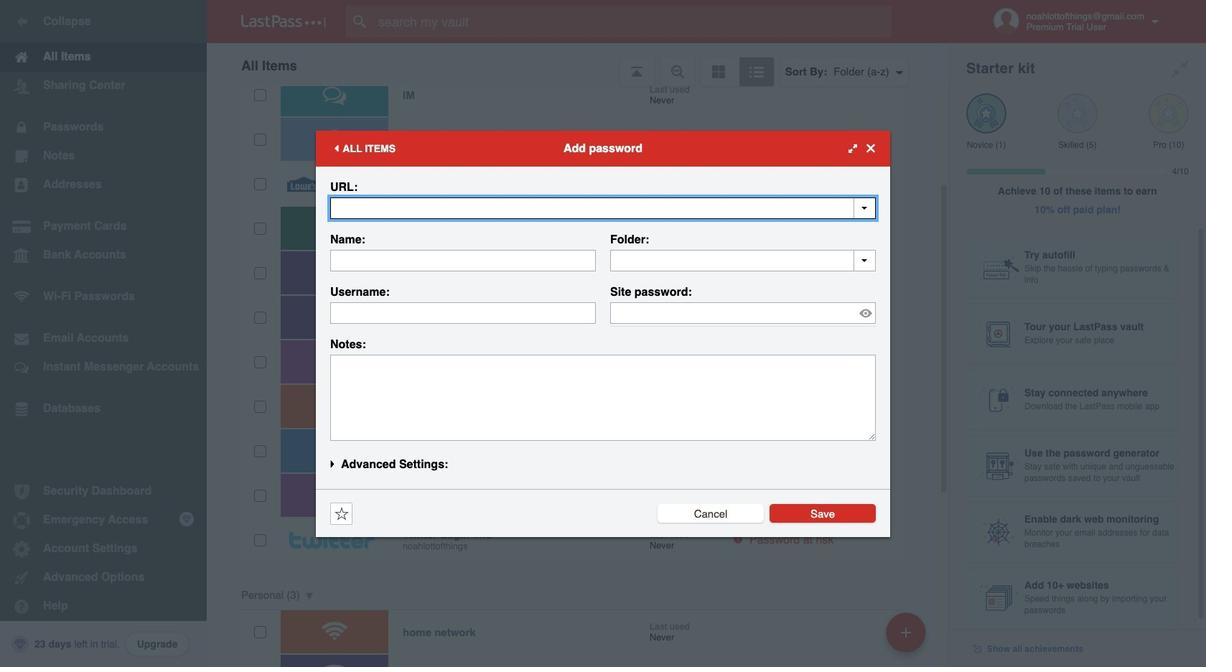 Task type: vqa. For each thing, say whether or not it's contained in the screenshot.
"dialog"
yes



Task type: locate. For each thing, give the bounding box(es) containing it.
None text field
[[610, 250, 876, 271]]

None text field
[[330, 197, 876, 219], [330, 250, 596, 271], [330, 302, 596, 323], [330, 354, 876, 441], [330, 197, 876, 219], [330, 250, 596, 271], [330, 302, 596, 323], [330, 354, 876, 441]]

dialog
[[316, 130, 890, 537]]

main navigation navigation
[[0, 0, 207, 667]]

new item image
[[901, 627, 911, 637]]

None password field
[[610, 302, 876, 323]]

Search search field
[[346, 6, 920, 37]]

lastpass image
[[241, 15, 326, 28]]



Task type: describe. For each thing, give the bounding box(es) containing it.
new item navigation
[[881, 608, 935, 667]]

vault options navigation
[[207, 43, 949, 86]]

search my vault text field
[[346, 6, 920, 37]]



